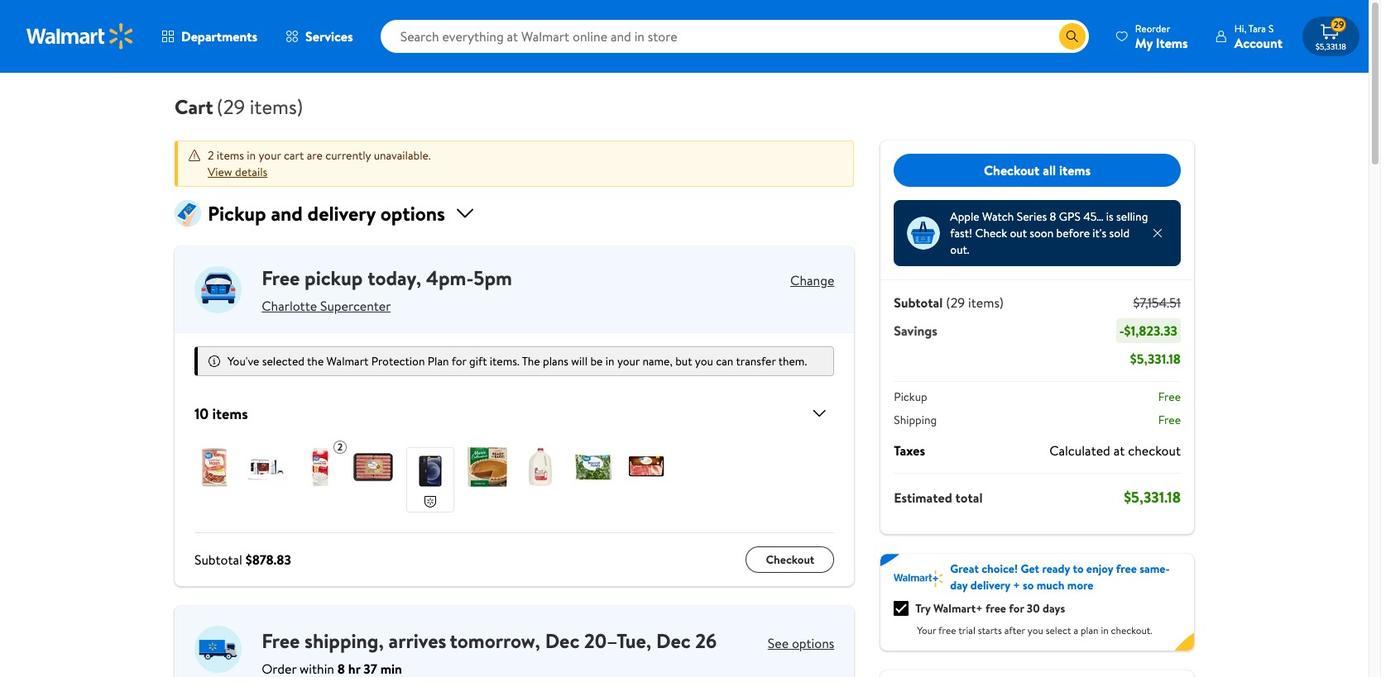 Task type: describe. For each thing, give the bounding box(es) containing it.
-
[[1119, 322, 1124, 340]]

walmart plus image
[[894, 571, 944, 588]]

see options button
[[768, 635, 834, 653]]

all
[[1043, 161, 1056, 179]]

2 button
[[175, 428, 854, 533]]

checkout.
[[1111, 624, 1153, 638]]

5pm
[[474, 264, 512, 292]]

items for 2 items in your cart are currently unavailable. view details
[[217, 147, 244, 164]]

checkout for checkout all items
[[984, 161, 1040, 179]]

great
[[950, 561, 979, 578]]

your
[[917, 624, 936, 638]]

4pm-
[[426, 264, 474, 292]]

0 vertical spatial delivery
[[308, 199, 376, 228]]

is
[[1106, 209, 1114, 225]]

your inside 2 items in your cart are currently unavailable. view details
[[259, 147, 281, 164]]

calculated
[[1050, 442, 1111, 460]]

subtotal $878.83
[[194, 551, 291, 569]]

subtotal (29 items)
[[894, 294, 1004, 312]]

0 horizontal spatial options
[[380, 199, 445, 228]]

change
[[790, 271, 834, 290]]

charlotte supercenter button
[[262, 293, 391, 319]]

items) for cart (29 items)
[[250, 93, 303, 121]]

selected
[[262, 353, 304, 370]]

services button
[[272, 17, 367, 56]]

ready
[[1042, 561, 1070, 578]]

taxes
[[894, 442, 925, 460]]

name,
[[643, 353, 673, 370]]

estimated total
[[894, 489, 983, 507]]

cart
[[175, 93, 213, 121]]

get
[[1021, 561, 1039, 578]]

your free trial starts after you select a plan in checkout.
[[917, 624, 1153, 638]]

change button
[[790, 271, 834, 290]]

for inside banner
[[1009, 601, 1024, 617]]

to
[[1073, 561, 1084, 578]]

2 for 2 items in your cart are currently unavailable. view details
[[208, 147, 214, 164]]

try
[[916, 601, 931, 617]]

reorder
[[1135, 21, 1170, 35]]

free pickup today, 4pm-5pm
[[262, 264, 512, 292]]

see
[[768, 635, 789, 653]]

,
[[379, 627, 384, 655]]

account
[[1235, 34, 1283, 52]]

series
[[1017, 209, 1047, 225]]

great value lactose free whole vitamin d milk, half gallon, 64 fl oz quantity 2 with addon services image
[[300, 448, 340, 487]]

great value whole vitamin d milk, gallon, 128 fl oz with addon services image
[[521, 448, 560, 487]]

plan
[[428, 353, 449, 370]]

the
[[307, 353, 324, 370]]

walmart+
[[933, 601, 983, 617]]

it's
[[1093, 225, 1107, 242]]

today,
[[368, 264, 421, 292]]

banner containing great choice! get ready to enjoy free same- day delivery + so much more
[[881, 554, 1194, 651]]

at
[[1114, 442, 1125, 460]]

alert containing 2 items in your cart are currently unavailable.
[[175, 141, 854, 187]]

starts
[[978, 624, 1002, 638]]

pickup
[[305, 264, 363, 292]]

plans
[[543, 353, 568, 370]]

in inside 2 items in your cart are currently unavailable. view details
[[247, 147, 256, 164]]

$7,154.51
[[1133, 294, 1181, 312]]

30
[[1027, 601, 1040, 617]]

in inside banner
[[1101, 624, 1109, 638]]

the
[[522, 353, 540, 370]]

great choice! get ready to enjoy free same- day delivery + so much more
[[950, 561, 1170, 594]]

select
[[1046, 624, 1071, 638]]

try walmart+ free for 30 days
[[916, 601, 1065, 617]]

charlotte supercenter
[[262, 297, 391, 315]]

free shipping, arrives tomorrow, dec 20 to tue, dec 26 5675 seths dr element
[[175, 607, 854, 678]]

1 vertical spatial free
[[986, 601, 1006, 617]]

$1,823.33
[[1124, 322, 1178, 340]]

Walmart Site-Wide search field
[[380, 20, 1089, 53]]

departments
[[181, 27, 257, 46]]

soon
[[1030, 225, 1054, 242]]

great value uncooked original breakfast pork sausage links 12 oz package with addon services image
[[353, 448, 393, 487]]

can
[[716, 353, 734, 370]]

1 dec from the left
[[545, 627, 579, 655]]

tara
[[1249, 21, 1266, 35]]

apple watch series 8 gps 45... is selling fast! check out soon before it's sold out.
[[950, 209, 1148, 258]]

gift
[[469, 353, 487, 370]]

pickup for pickup and delivery options
[[208, 199, 266, 228]]

-$1,823.33
[[1119, 322, 1178, 340]]

marie callender's pumpkin pie, 36 oz (frozen) with addon services image
[[468, 448, 507, 487]]

checkout for checkout
[[766, 552, 815, 569]]

10 items
[[194, 403, 248, 424]]

pickup and delivery options
[[208, 199, 445, 228]]

less than x qty image
[[907, 217, 940, 250]]

so
[[1023, 578, 1034, 594]]

2 for 2
[[337, 440, 343, 454]]

estimated
[[894, 489, 952, 507]]

free shipping , arrives tomorrow, dec 20–tue, dec 26
[[262, 627, 717, 655]]

currently
[[325, 147, 371, 164]]

out
[[1010, 225, 1027, 242]]

subtotal for subtotal $878.83
[[194, 551, 242, 569]]

walmart image
[[26, 23, 134, 50]]

your inside alert
[[617, 353, 640, 370]]

out.
[[950, 242, 970, 258]]

1 vertical spatial $5,331.18
[[1130, 350, 1181, 368]]

much
[[1037, 578, 1065, 594]]

fulfillment logo image
[[194, 626, 242, 674]]

a
[[1074, 624, 1078, 638]]

straight talk apple iphone 12, 64gb, black- prepaid smartphone [locked to straight talk] with addon services image
[[410, 452, 450, 492]]

cart_gic_illustration image
[[175, 200, 201, 227]]



Task type: vqa. For each thing, say whether or not it's contained in the screenshot.
'-'
yes



Task type: locate. For each thing, give the bounding box(es) containing it.
1 vertical spatial your
[[617, 353, 640, 370]]

Your free trial starts after you select a plan in checkout. checkbox
[[894, 602, 909, 617]]

1 horizontal spatial your
[[617, 353, 640, 370]]

0 horizontal spatial your
[[259, 147, 281, 164]]

hi, tara s account
[[1235, 21, 1283, 52]]

1 vertical spatial (29
[[946, 294, 965, 312]]

departments button
[[147, 17, 272, 56]]

view all items image
[[803, 404, 830, 424]]

0 horizontal spatial dec
[[545, 627, 579, 655]]

delivery
[[308, 199, 376, 228], [971, 578, 1010, 594]]

pickup for pickup
[[894, 389, 927, 406]]

1 horizontal spatial for
[[1009, 601, 1024, 617]]

total
[[956, 489, 983, 507]]

items right 10
[[212, 403, 248, 424]]

subtotal up "savings"
[[894, 294, 943, 312]]

more
[[1067, 578, 1094, 594]]

playstation 5 disc console slim - marvel's spider-man 2 bundle with addon services image
[[247, 448, 287, 487]]

1 horizontal spatial in
[[606, 353, 614, 370]]

you
[[695, 353, 713, 370], [1028, 624, 1043, 638]]

1 horizontal spatial items)
[[968, 294, 1004, 312]]

2 vertical spatial free
[[939, 624, 956, 638]]

options inside free shipping, arrives tomorrow, dec 20 to tue, dec 26 5675 seths dr element
[[792, 635, 834, 653]]

0 vertical spatial options
[[380, 199, 445, 228]]

free
[[1116, 561, 1137, 578], [986, 601, 1006, 617], [939, 624, 956, 638]]

(29 for cart
[[217, 93, 245, 121]]

charlotte
[[262, 297, 317, 315]]

1 vertical spatial subtotal
[[194, 551, 242, 569]]

0 vertical spatial you
[[695, 353, 713, 370]]

great value frozen broccoli florets, 12 oz steamable bag with addon services image
[[574, 448, 613, 487]]

0 vertical spatial free
[[1116, 561, 1137, 578]]

2 inside button
[[337, 440, 343, 454]]

free up starts
[[986, 601, 1006, 617]]

dec
[[545, 627, 579, 655], [656, 627, 691, 655]]

$878.83
[[246, 551, 291, 569]]

sold
[[1109, 225, 1130, 242]]

subtotal
[[894, 294, 943, 312], [194, 551, 242, 569]]

+
[[1013, 578, 1020, 594]]

0 vertical spatial for
[[452, 353, 467, 370]]

2 horizontal spatial in
[[1101, 624, 1109, 638]]

checkout all items
[[984, 161, 1091, 179]]

checkout button
[[746, 547, 834, 574]]

delivery up try walmart+ free for 30 days
[[971, 578, 1010, 594]]

dec left 26
[[656, 627, 691, 655]]

in right plan
[[1101, 624, 1109, 638]]

1 vertical spatial pickup
[[894, 389, 927, 406]]

1 horizontal spatial you
[[1028, 624, 1043, 638]]

great value hickory smoked bacon, 12 oz with addon services image
[[626, 448, 666, 487]]

1 vertical spatial items)
[[968, 294, 1004, 312]]

banner
[[881, 554, 1194, 651]]

items
[[1156, 34, 1188, 52]]

2 inside 2 items in your cart are currently unavailable. view details
[[208, 147, 214, 164]]

(29 for subtotal
[[946, 294, 965, 312]]

you've selected the walmart protection plan for gift items. the plans will be in your name, but you can transfer them. alert
[[194, 347, 834, 377]]

gps
[[1059, 209, 1081, 225]]

before
[[1056, 225, 1090, 242]]

great value corned beef hash, 14 oz can with addon services image
[[194, 448, 234, 487]]

2 left great value uncooked original breakfast pork sausage links 12 oz package with addon services icon
[[337, 440, 343, 454]]

cart (29 items)
[[175, 93, 303, 121]]

0 vertical spatial your
[[259, 147, 281, 164]]

fast!
[[950, 225, 973, 242]]

transfer
[[736, 353, 776, 370]]

8
[[1050, 209, 1056, 225]]

view
[[208, 164, 232, 180]]

1 horizontal spatial free
[[986, 601, 1006, 617]]

your left name, at the bottom left
[[617, 353, 640, 370]]

2 vertical spatial $5,331.18
[[1124, 487, 1181, 508]]

1 vertical spatial in
[[606, 353, 614, 370]]

dec left 20–tue,
[[545, 627, 579, 655]]

them.
[[778, 353, 807, 370]]

1 vertical spatial you
[[1028, 624, 1043, 638]]

enjoy
[[1086, 561, 1113, 578]]

pickup up shipping
[[894, 389, 927, 406]]

(29 down out.
[[946, 294, 965, 312]]

0 horizontal spatial (29
[[217, 93, 245, 121]]

shipping
[[894, 412, 937, 429]]

0 horizontal spatial delivery
[[308, 199, 376, 228]]

checkout inside checkout all items button
[[984, 161, 1040, 179]]

0 vertical spatial items)
[[250, 93, 303, 121]]

items) up cart on the left of the page
[[250, 93, 303, 121]]

1 horizontal spatial delivery
[[971, 578, 1010, 594]]

in
[[247, 147, 256, 164], [606, 353, 614, 370], [1101, 624, 1109, 638]]

subtotal left $878.83
[[194, 551, 242, 569]]

1 horizontal spatial 2
[[337, 440, 343, 454]]

2 items in your cart are currently unavailable. view details
[[208, 147, 431, 180]]

1 horizontal spatial checkout
[[984, 161, 1040, 179]]

1 horizontal spatial options
[[792, 635, 834, 653]]

for inside alert
[[452, 353, 467, 370]]

walmart
[[327, 353, 369, 370]]

1 vertical spatial checkout
[[766, 552, 815, 569]]

$5,331.18
[[1316, 41, 1346, 52], [1130, 350, 1181, 368], [1124, 487, 1181, 508]]

0 vertical spatial (29
[[217, 93, 245, 121]]

1 vertical spatial delivery
[[971, 578, 1010, 594]]

0 vertical spatial 2
[[208, 147, 214, 164]]

10
[[194, 403, 209, 424]]

search icon image
[[1066, 30, 1079, 43]]

close nudge image
[[1151, 227, 1164, 240]]

0 horizontal spatial subtotal
[[194, 551, 242, 569]]

trial
[[959, 624, 976, 638]]

for
[[452, 353, 467, 370], [1009, 601, 1024, 617]]

1 horizontal spatial pickup
[[894, 389, 927, 406]]

alert
[[175, 141, 854, 187]]

you right but
[[695, 353, 713, 370]]

delivery down 2 items in your cart are currently unavailable. view details
[[308, 199, 376, 228]]

tomorrow,
[[450, 627, 540, 655]]

26
[[695, 627, 717, 655]]

0 horizontal spatial items)
[[250, 93, 303, 121]]

today, 4pm-5pm element
[[368, 264, 512, 292]]

items inside 2 items in your cart are currently unavailable. view details
[[217, 147, 244, 164]]

you right after
[[1028, 624, 1043, 638]]

options down unavailable.
[[380, 199, 445, 228]]

are
[[307, 147, 323, 164]]

checkout
[[1128, 442, 1181, 460]]

s
[[1269, 21, 1274, 35]]

you've selected the walmart protection plan for gift items. the plans will be in your name, but you can transfer them.
[[228, 353, 807, 370]]

1 vertical spatial 2
[[337, 440, 343, 454]]

unavailable.
[[374, 147, 431, 164]]

in right be
[[606, 353, 614, 370]]

$5,331.18 down 29
[[1316, 41, 1346, 52]]

be
[[590, 353, 603, 370]]

items inside button
[[1059, 161, 1091, 179]]

0 horizontal spatial you
[[695, 353, 713, 370]]

29
[[1334, 18, 1344, 32]]

subtotal for subtotal (29 items)
[[894, 294, 943, 312]]

check
[[975, 225, 1007, 242]]

details
[[235, 164, 267, 180]]

shipping
[[305, 627, 379, 655]]

items right all
[[1059, 161, 1091, 179]]

pickup down view details "button"
[[208, 199, 266, 228]]

2 vertical spatial in
[[1101, 624, 1109, 638]]

items) down out.
[[968, 294, 1004, 312]]

supercenter
[[320, 297, 391, 315]]

in right view
[[247, 147, 256, 164]]

days
[[1043, 601, 1065, 617]]

but
[[675, 353, 692, 370]]

and
[[271, 199, 303, 228]]

for left gift on the left bottom of the page
[[452, 353, 467, 370]]

0 horizontal spatial for
[[452, 353, 467, 370]]

(29 right 'cart'
[[217, 93, 245, 121]]

0 horizontal spatial 2
[[208, 147, 214, 164]]

2 left details
[[208, 147, 214, 164]]

1 horizontal spatial subtotal
[[894, 294, 943, 312]]

2
[[208, 147, 214, 164], [337, 440, 343, 454]]

for left 30
[[1009, 601, 1024, 617]]

your left cart on the left of the page
[[259, 147, 281, 164]]

services
[[305, 27, 353, 46]]

items down cart (29 items)
[[217, 147, 244, 164]]

you inside alert
[[695, 353, 713, 370]]

options right the "see"
[[792, 635, 834, 653]]

protection
[[371, 353, 425, 370]]

0 vertical spatial pickup
[[208, 199, 266, 228]]

same-
[[1140, 561, 1170, 578]]

items for 10 items
[[212, 403, 248, 424]]

1 horizontal spatial (29
[[946, 294, 965, 312]]

items) for subtotal (29 items)
[[968, 294, 1004, 312]]

free inside the great choice! get ready to enjoy free same- day delivery + so much more
[[1116, 561, 1137, 578]]

1 vertical spatial options
[[792, 635, 834, 653]]

checkout
[[984, 161, 1040, 179], [766, 552, 815, 569]]

delivery inside the great choice! get ready to enjoy free same- day delivery + so much more
[[971, 578, 1010, 594]]

cart
[[284, 147, 304, 164]]

45...
[[1083, 209, 1104, 225]]

$5,331.18 down checkout
[[1124, 487, 1181, 508]]

selling
[[1116, 209, 1148, 225]]

0 vertical spatial in
[[247, 147, 256, 164]]

0 horizontal spatial checkout
[[766, 552, 815, 569]]

0 horizontal spatial in
[[247, 147, 256, 164]]

after
[[1004, 624, 1025, 638]]

0 horizontal spatial free
[[939, 624, 956, 638]]

options
[[380, 199, 445, 228], [792, 635, 834, 653]]

2 horizontal spatial free
[[1116, 561, 1137, 578]]

free left trial
[[939, 624, 956, 638]]

choice!
[[982, 561, 1018, 578]]

0 horizontal spatial pickup
[[208, 199, 266, 228]]

checkout inside checkout button
[[766, 552, 815, 569]]

watch
[[982, 209, 1014, 225]]

1 vertical spatial for
[[1009, 601, 1024, 617]]

0 vertical spatial $5,331.18
[[1316, 41, 1346, 52]]

savings
[[894, 322, 938, 340]]

0 vertical spatial subtotal
[[894, 294, 943, 312]]

items.
[[490, 353, 520, 370]]

$5,331.18 down $1,823.33
[[1130, 350, 1181, 368]]

free
[[262, 264, 300, 292], [1158, 389, 1181, 406], [1158, 412, 1181, 429], [262, 627, 300, 655]]

1 horizontal spatial dec
[[656, 627, 691, 655]]

view details button
[[208, 164, 267, 180]]

2 dec from the left
[[656, 627, 691, 655]]

Search search field
[[380, 20, 1089, 53]]

free right enjoy
[[1116, 561, 1137, 578]]

0 vertical spatial checkout
[[984, 161, 1040, 179]]

pickup and delivery options button
[[175, 199, 854, 228]]



